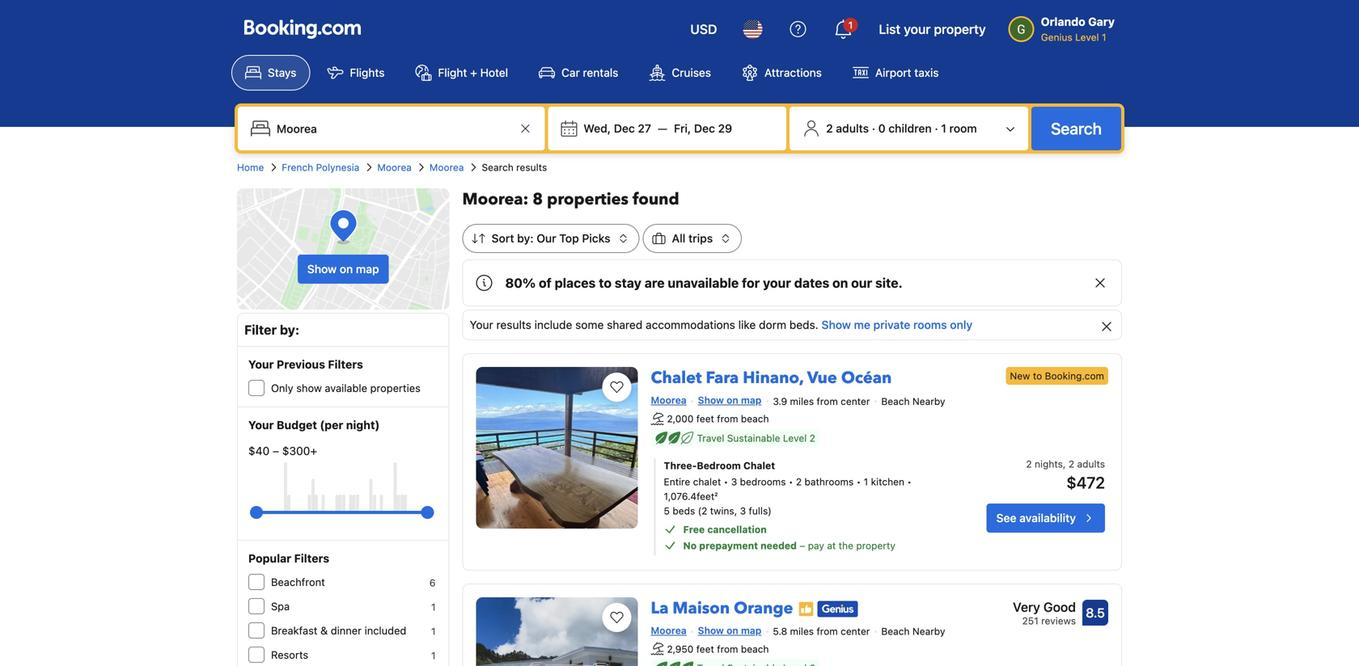 Task type: vqa. For each thing, say whether or not it's contained in the screenshot.
3rd • from the left
yes



Task type: locate. For each thing, give the bounding box(es) containing it.
2 miles from the top
[[790, 627, 814, 638]]

1 vertical spatial map
[[741, 395, 762, 406]]

1 horizontal spatial to
[[1033, 371, 1043, 382]]

beach
[[882, 396, 910, 407], [882, 627, 910, 638]]

1 horizontal spatial adults
[[1078, 459, 1106, 470]]

like
[[739, 318, 756, 332]]

your up $40
[[248, 419, 274, 432]]

flight
[[438, 66, 467, 79]]

center for 3.9 miles from center
[[841, 396, 870, 407]]

1,076.4feet²
[[664, 491, 718, 502]]

1 vertical spatial level
[[783, 433, 807, 444]]

0 vertical spatial nearby
[[913, 396, 946, 407]]

unavailable
[[668, 276, 739, 291]]

three-bedroom chalet
[[664, 460, 775, 472]]

· left 0
[[872, 122, 876, 135]]

list your property
[[879, 21, 986, 37]]

wed, dec 27 button
[[577, 114, 658, 143]]

1 miles from the top
[[790, 396, 814, 407]]

your
[[470, 318, 493, 332], [248, 358, 274, 371], [248, 419, 274, 432]]

2 · from the left
[[935, 122, 939, 135]]

sustainable
[[727, 433, 781, 444]]

1 horizontal spatial search
[[1051, 119, 1102, 138]]

property right the
[[857, 540, 896, 552]]

show me private rooms only link
[[822, 318, 973, 332]]

1 horizontal spatial by:
[[517, 232, 534, 245]]

2 nights , 2 adults $472
[[1027, 459, 1106, 492]]

1 nearby from the top
[[913, 396, 946, 407]]

moorea link up the moorea:
[[430, 160, 464, 175]]

home link
[[237, 160, 264, 175]]

0 vertical spatial show on map
[[307, 263, 379, 276]]

adults inside 2 nights , 2 adults $472
[[1078, 459, 1106, 470]]

booking.com
[[1045, 371, 1105, 382]]

2 inside entire chalet • 3 bedrooms • 2 bathrooms • 1 kitchen • 1,076.4feet² 5 beds (2 twins, 3 fulls)
[[796, 477, 802, 488]]

popular filters
[[248, 552, 329, 566]]

5.8 miles from center
[[773, 627, 870, 638]]

filters up beachfront
[[294, 552, 329, 566]]

0 vertical spatial by:
[[517, 232, 534, 245]]

no prepayment needed – pay at the property
[[683, 540, 896, 552]]

dec
[[614, 122, 635, 135], [694, 122, 715, 135]]

beach right 5.8 miles from center
[[882, 627, 910, 638]]

results for your
[[497, 318, 532, 332]]

children
[[889, 122, 932, 135]]

beach for 3.9 miles from center
[[882, 396, 910, 407]]

show inside button
[[307, 263, 337, 276]]

251
[[1023, 616, 1039, 627]]

0 vertical spatial to
[[599, 276, 612, 291]]

level inside orlando gary genius level 1
[[1076, 32, 1099, 43]]

feet
[[697, 413, 715, 425], [697, 644, 714, 655]]

2,950 feet from beach
[[667, 644, 769, 655]]

1 vertical spatial –
[[800, 540, 806, 552]]

3 down three-bedroom chalet
[[731, 477, 737, 488]]

stays
[[268, 66, 297, 79]]

miles for 5.8
[[790, 627, 814, 638]]

by: right filter
[[280, 323, 300, 338]]

dec left 27
[[614, 122, 635, 135]]

show on map
[[307, 263, 379, 276], [698, 395, 762, 406], [698, 625, 762, 637]]

fri,
[[674, 122, 691, 135]]

our
[[852, 276, 873, 291]]

1 vertical spatial beach
[[882, 627, 910, 638]]

1 vertical spatial property
[[857, 540, 896, 552]]

1 vertical spatial search
[[482, 162, 514, 173]]

chalet
[[651, 367, 702, 390], [744, 460, 775, 472]]

0 vertical spatial results
[[516, 162, 547, 173]]

0 vertical spatial miles
[[790, 396, 814, 407]]

property
[[934, 21, 986, 37], [857, 540, 896, 552]]

usd button
[[681, 10, 727, 49]]

moorea: 8 properties found
[[463, 189, 680, 211]]

search inside search button
[[1051, 119, 1102, 138]]

group
[[257, 500, 428, 526]]

1 beach from the top
[[882, 396, 910, 407]]

1 vertical spatial beach nearby
[[882, 627, 946, 638]]

–
[[273, 445, 279, 458], [800, 540, 806, 552]]

2 beach from the top
[[882, 627, 910, 638]]

free cancellation
[[683, 524, 767, 536]]

– left pay at right bottom
[[800, 540, 806, 552]]

&
[[320, 625, 328, 637]]

0 horizontal spatial chalet
[[651, 367, 702, 390]]

from down "la maison orange"
[[717, 644, 738, 655]]

2 vertical spatial show on map
[[698, 625, 762, 637]]

chalet
[[693, 477, 721, 488]]

2 vertical spatial your
[[248, 419, 274, 432]]

from down vue
[[817, 396, 838, 407]]

1 vertical spatial results
[[497, 318, 532, 332]]

shared
[[607, 318, 643, 332]]

reviews
[[1042, 616, 1076, 627]]

2 vertical spatial map
[[741, 625, 762, 637]]

miles for 3.9
[[790, 396, 814, 407]]

0 vertical spatial feet
[[697, 413, 715, 425]]

properties up 'night)' at left
[[370, 382, 421, 395]]

all trips
[[672, 232, 713, 245]]

moorea up the moorea:
[[430, 162, 464, 173]]

your inside list your property link
[[904, 21, 931, 37]]

1 vertical spatial to
[[1033, 371, 1043, 382]]

adults left 0
[[836, 122, 869, 135]]

moorea link down where are you going? field
[[377, 160, 412, 175]]

4 • from the left
[[908, 477, 912, 488]]

1 vertical spatial chalet
[[744, 460, 775, 472]]

2 • from the left
[[789, 477, 794, 488]]

taxis
[[915, 66, 939, 79]]

feet up travel
[[697, 413, 715, 425]]

2 feet from the top
[[697, 644, 714, 655]]

chalet up the bedrooms
[[744, 460, 775, 472]]

0 horizontal spatial dec
[[614, 122, 635, 135]]

adults inside 'dropdown button'
[[836, 122, 869, 135]]

• down three-bedroom chalet
[[724, 477, 729, 488]]

0 horizontal spatial moorea link
[[377, 160, 412, 175]]

flight + hotel
[[438, 66, 508, 79]]

by: left our
[[517, 232, 534, 245]]

feet right 2,950
[[697, 644, 714, 655]]

genius discounts available at this property. image
[[818, 602, 858, 618], [818, 602, 858, 618]]

1 horizontal spatial your
[[904, 21, 931, 37]]

include
[[535, 318, 573, 332]]

very
[[1013, 600, 1041, 615]]

from for 5.8
[[817, 627, 838, 638]]

1 vertical spatial adults
[[1078, 459, 1106, 470]]

0 horizontal spatial property
[[857, 540, 896, 552]]

fulls)
[[749, 506, 772, 517]]

chalet up 2,000
[[651, 367, 702, 390]]

1 moorea link from the left
[[377, 160, 412, 175]]

2 nearby from the top
[[913, 627, 946, 638]]

your for your previous filters
[[248, 358, 274, 371]]

results up 8
[[516, 162, 547, 173]]

0 vertical spatial –
[[273, 445, 279, 458]]

1 vertical spatial show on map
[[698, 395, 762, 406]]

beach nearby for 5.8 miles from center
[[882, 627, 946, 638]]

stays link
[[231, 55, 310, 91]]

0 horizontal spatial to
[[599, 276, 612, 291]]

search for search
[[1051, 119, 1102, 138]]

to left stay
[[599, 276, 612, 291]]

2 up the three-bedroom chalet link
[[810, 433, 816, 444]]

6
[[430, 578, 436, 589]]

chalet inside chalet fara hinano, vue océan link
[[651, 367, 702, 390]]

2 beach from the top
[[741, 644, 769, 655]]

beach nearby
[[882, 396, 946, 407], [882, 627, 946, 638]]

search results updated. moorea: 8 properties found. element
[[463, 189, 1123, 211]]

1 center from the top
[[841, 396, 870, 407]]

your results include some shared accommodations like dorm beds. show me private rooms only
[[470, 318, 973, 332]]

chalet inside the three-bedroom chalet link
[[744, 460, 775, 472]]

1 vertical spatial feet
[[697, 644, 714, 655]]

2 down the three-bedroom chalet link
[[796, 477, 802, 488]]

1 button
[[824, 10, 863, 49]]

· right children
[[935, 122, 939, 135]]

miles right 3.9
[[790, 396, 814, 407]]

0 vertical spatial search
[[1051, 119, 1102, 138]]

2 center from the top
[[841, 627, 870, 638]]

1 beach from the top
[[741, 413, 769, 425]]

beach down "océan"
[[882, 396, 910, 407]]

1 horizontal spatial –
[[800, 540, 806, 552]]

2 left 0
[[826, 122, 833, 135]]

1 beach nearby from the top
[[882, 396, 946, 407]]

0 vertical spatial property
[[934, 21, 986, 37]]

moorea link
[[377, 160, 412, 175], [430, 160, 464, 175]]

search button
[[1032, 107, 1122, 151]]

property up taxis
[[934, 21, 986, 37]]

1 vertical spatial center
[[841, 627, 870, 638]]

your right list at the top of page
[[904, 21, 931, 37]]

your up only
[[248, 358, 274, 371]]

beds
[[673, 506, 695, 517]]

your account menu orlando gary genius level 1 element
[[1009, 7, 1122, 45]]

1 feet from the top
[[697, 413, 715, 425]]

0 horizontal spatial search
[[482, 162, 514, 173]]

from right 5.8
[[817, 627, 838, 638]]

your right "for"
[[763, 276, 791, 291]]

beach down the orange
[[741, 644, 769, 655]]

0 vertical spatial adults
[[836, 122, 869, 135]]

center for 5.8 miles from center
[[841, 627, 870, 638]]

dec left 29
[[694, 122, 715, 135]]

your left include on the left of the page
[[470, 318, 493, 332]]

0 vertical spatial beach
[[882, 396, 910, 407]]

entire
[[664, 477, 691, 488]]

needed
[[761, 540, 797, 552]]

nearby for 3.9 miles from center
[[913, 396, 946, 407]]

sort by: our top picks
[[492, 232, 611, 245]]

show
[[307, 263, 337, 276], [822, 318, 851, 332], [698, 395, 724, 406], [698, 625, 724, 637]]

1 vertical spatial your
[[763, 276, 791, 291]]

1 vertical spatial by:
[[280, 323, 300, 338]]

1 vertical spatial nearby
[[913, 627, 946, 638]]

properties up the picks
[[547, 189, 629, 211]]

this property is part of our preferred partner program. it's committed to providing excellent service and good value. it'll pay us a higher commission if you make a booking. image
[[798, 602, 815, 618]]

2 adults · 0 children · 1 room
[[826, 122, 977, 135]]

0 vertical spatial center
[[841, 396, 870, 407]]

0 vertical spatial beach
[[741, 413, 769, 425]]

pay
[[808, 540, 825, 552]]

la
[[651, 598, 669, 620]]

twins,
[[710, 506, 737, 517]]

to right new
[[1033, 371, 1043, 382]]

beds.
[[790, 318, 819, 332]]

vue
[[808, 367, 838, 390]]

by: for filter
[[280, 323, 300, 338]]

0 horizontal spatial by:
[[280, 323, 300, 338]]

1 vertical spatial properties
[[370, 382, 421, 395]]

1 horizontal spatial ·
[[935, 122, 939, 135]]

booking.com image
[[244, 19, 361, 39]]

0 horizontal spatial ·
[[872, 122, 876, 135]]

center right 5.8
[[841, 627, 870, 638]]

0 vertical spatial level
[[1076, 32, 1099, 43]]

$300+
[[282, 445, 317, 458]]

spa
[[271, 601, 290, 613]]

included
[[365, 625, 407, 637]]

filters up only show available properties
[[328, 358, 363, 371]]

kitchen
[[871, 477, 905, 488]]

new to booking.com
[[1010, 371, 1105, 382]]

0 vertical spatial chalet
[[651, 367, 702, 390]]

beach for 2,000 feet from beach
[[741, 413, 769, 425]]

map
[[356, 263, 379, 276], [741, 395, 762, 406], [741, 625, 762, 637]]

your for your results include some shared accommodations like dorm beds. show me private rooms only
[[470, 318, 493, 332]]

map for 2,950 feet from beach
[[741, 625, 762, 637]]

only show available properties
[[271, 382, 421, 395]]

(2
[[698, 506, 708, 517]]

• left kitchen
[[857, 477, 861, 488]]

0 vertical spatial your
[[904, 21, 931, 37]]

1 horizontal spatial property
[[934, 21, 986, 37]]

1 vertical spatial your
[[248, 358, 274, 371]]

0 vertical spatial 3
[[731, 477, 737, 488]]

show on map button
[[298, 255, 389, 284]]

1 horizontal spatial chalet
[[744, 460, 775, 472]]

adults
[[836, 122, 869, 135], [1078, 459, 1106, 470]]

results
[[516, 162, 547, 173], [497, 318, 532, 332]]

chalet fara hinano, vue océan image
[[476, 367, 638, 529]]

fara
[[706, 367, 739, 390]]

0 horizontal spatial adults
[[836, 122, 869, 135]]

adults up $472
[[1078, 459, 1106, 470]]

property inside list your property link
[[934, 21, 986, 37]]

2 beach nearby from the top
[[882, 627, 946, 638]]

1 vertical spatial miles
[[790, 627, 814, 638]]

3 left fulls)
[[740, 506, 746, 517]]

1 vertical spatial 3
[[740, 506, 746, 517]]

$40 – $300+
[[248, 445, 317, 458]]

• down the three-bedroom chalet link
[[789, 477, 794, 488]]

from up travel
[[717, 413, 739, 425]]

rentals
[[583, 66, 619, 79]]

level up the three-bedroom chalet link
[[783, 433, 807, 444]]

– right $40
[[273, 445, 279, 458]]

0 vertical spatial your
[[470, 318, 493, 332]]

1 horizontal spatial level
[[1076, 32, 1099, 43]]

1 horizontal spatial properties
[[547, 189, 629, 211]]

• right kitchen
[[908, 477, 912, 488]]

beach up travel sustainable level 2
[[741, 413, 769, 425]]

level down gary at the top of the page
[[1076, 32, 1099, 43]]

1 vertical spatial beach
[[741, 644, 769, 655]]

miles right 5.8
[[790, 627, 814, 638]]

center down "océan"
[[841, 396, 870, 407]]

french
[[282, 162, 313, 173]]

from for 2,000
[[717, 413, 739, 425]]

1 horizontal spatial dec
[[694, 122, 715, 135]]

moorea up 2,950
[[651, 625, 687, 637]]

free
[[683, 524, 705, 536]]

0 horizontal spatial –
[[273, 445, 279, 458]]

your previous filters
[[248, 358, 363, 371]]

room
[[950, 122, 977, 135]]

results left include on the left of the page
[[497, 318, 532, 332]]

0 vertical spatial map
[[356, 263, 379, 276]]

1 horizontal spatial moorea link
[[430, 160, 464, 175]]

0 vertical spatial beach nearby
[[882, 396, 946, 407]]



Task type: describe. For each thing, give the bounding box(es) containing it.
beach for 2,950 feet from beach
[[741, 644, 769, 655]]

fri, dec 29 button
[[668, 114, 739, 143]]

orlando
[[1041, 15, 1086, 28]]

moorea:
[[463, 189, 529, 211]]

chalet fara hinano, vue océan
[[651, 367, 892, 390]]

from for 2,950
[[717, 644, 738, 655]]

only
[[271, 382, 294, 395]]

found
[[633, 189, 680, 211]]

2 inside 'dropdown button'
[[826, 122, 833, 135]]

1 inside orlando gary genius level 1
[[1102, 32, 1107, 43]]

airport taxis link
[[839, 55, 953, 91]]

nearby for 5.8 miles from center
[[913, 627, 946, 638]]

1 dec from the left
[[614, 122, 635, 135]]

2,950
[[667, 644, 694, 655]]

genius
[[1041, 32, 1073, 43]]

0 vertical spatial properties
[[547, 189, 629, 211]]

1 vertical spatial filters
[[294, 552, 329, 566]]

budget
[[277, 419, 317, 432]]

2,000 feet from beach
[[667, 413, 769, 425]]

trips
[[689, 232, 713, 245]]

27
[[638, 122, 651, 135]]

filter by:
[[244, 323, 300, 338]]

beachfront
[[271, 577, 325, 589]]

of
[[539, 276, 552, 291]]

no
[[683, 540, 697, 552]]

show on map for 2,950
[[698, 625, 762, 637]]

new
[[1010, 371, 1031, 382]]

$472
[[1067, 473, 1106, 492]]

previous
[[277, 358, 325, 371]]

2 left nights
[[1027, 459, 1032, 470]]

by: for sort
[[517, 232, 534, 245]]

0 horizontal spatial 3
[[731, 477, 737, 488]]

(per
[[320, 419, 343, 432]]

dorm
[[759, 318, 787, 332]]

bathrooms
[[805, 477, 854, 488]]

beach for 5.8 miles from center
[[882, 627, 910, 638]]

the
[[839, 540, 854, 552]]

3.9
[[773, 396, 788, 407]]

orlando gary genius level 1
[[1041, 15, 1115, 43]]

list
[[879, 21, 901, 37]]

dinner
[[331, 625, 362, 637]]

search for search results
[[482, 162, 514, 173]]

Where are you going? field
[[270, 114, 516, 143]]

hotel
[[480, 66, 508, 79]]

0 horizontal spatial your
[[763, 276, 791, 291]]

beach nearby for 3.9 miles from center
[[882, 396, 946, 407]]

2 adults · 0 children · 1 room button
[[797, 113, 1022, 144]]

moorea down where are you going? field
[[377, 162, 412, 173]]

results for search
[[516, 162, 547, 173]]

usd
[[691, 21, 717, 37]]

1 • from the left
[[724, 477, 729, 488]]

this property is part of our preferred partner program. it's committed to providing excellent service and good value. it'll pay us a higher commission if you make a booking. image
[[798, 602, 815, 618]]

cancellation
[[708, 524, 767, 536]]

3 • from the left
[[857, 477, 861, 488]]

1 · from the left
[[872, 122, 876, 135]]

our
[[537, 232, 557, 245]]

1 inside entire chalet • 3 bedrooms • 2 bathrooms • 1 kitchen • 1,076.4feet² 5 beds (2 twins, 3 fulls)
[[864, 477, 869, 488]]

all trips button
[[643, 224, 742, 253]]

good
[[1044, 600, 1076, 615]]

available
[[325, 382, 367, 395]]

5
[[664, 506, 670, 517]]

top
[[560, 232, 579, 245]]

airport
[[876, 66, 912, 79]]

flights link
[[314, 55, 399, 91]]

wed, dec 27 — fri, dec 29
[[584, 122, 732, 135]]

see availability
[[997, 512, 1076, 525]]

chalet fara hinano, vue océan link
[[651, 361, 892, 390]]

scored 8.5 element
[[1083, 600, 1109, 626]]

show on map for 2,000
[[698, 395, 762, 406]]

breakfast & dinner included
[[271, 625, 407, 637]]

your for your budget (per night)
[[248, 419, 274, 432]]

bedroom
[[697, 460, 741, 472]]

only
[[950, 318, 973, 332]]

feet for 2,950
[[697, 644, 714, 655]]

feet for 2,000
[[697, 413, 715, 425]]

,
[[1063, 459, 1066, 470]]

hinano,
[[743, 367, 804, 390]]

océan
[[842, 367, 892, 390]]

availability
[[1020, 512, 1076, 525]]

dates
[[795, 276, 830, 291]]

at
[[827, 540, 836, 552]]

are
[[645, 276, 665, 291]]

sort
[[492, 232, 514, 245]]

site.
[[876, 276, 903, 291]]

maison
[[673, 598, 730, 620]]

2 dec from the left
[[694, 122, 715, 135]]

29
[[718, 122, 732, 135]]

cruises
[[672, 66, 711, 79]]

orange
[[734, 598, 794, 620]]

flights
[[350, 66, 385, 79]]

all
[[672, 232, 686, 245]]

on inside button
[[340, 263, 353, 276]]

0 horizontal spatial level
[[783, 433, 807, 444]]

2 moorea link from the left
[[430, 160, 464, 175]]

0 vertical spatial filters
[[328, 358, 363, 371]]

map for 2,000 feet from beach
[[741, 395, 762, 406]]

0 horizontal spatial properties
[[370, 382, 421, 395]]

polynesia
[[316, 162, 360, 173]]

entire chalet • 3 bedrooms • 2 bathrooms • 1 kitchen • 1,076.4feet² 5 beds (2 twins, 3 fulls)
[[664, 477, 912, 517]]

very good element
[[1013, 598, 1076, 617]]

popular
[[248, 552, 291, 566]]

1 horizontal spatial 3
[[740, 506, 746, 517]]

show on map inside button
[[307, 263, 379, 276]]

some
[[576, 318, 604, 332]]

from for 3.9
[[817, 396, 838, 407]]

map inside button
[[356, 263, 379, 276]]

2 right , on the right of page
[[1069, 459, 1075, 470]]

8
[[533, 189, 543, 211]]

search results
[[482, 162, 547, 173]]

me
[[854, 318, 871, 332]]

$40
[[248, 445, 270, 458]]

french polynesia
[[282, 162, 360, 173]]

picks
[[582, 232, 611, 245]]

moorea up 2,000
[[651, 395, 687, 406]]

filter
[[244, 323, 277, 338]]

list your property link
[[870, 10, 996, 49]]

see
[[997, 512, 1017, 525]]

cruises link
[[636, 55, 725, 91]]



